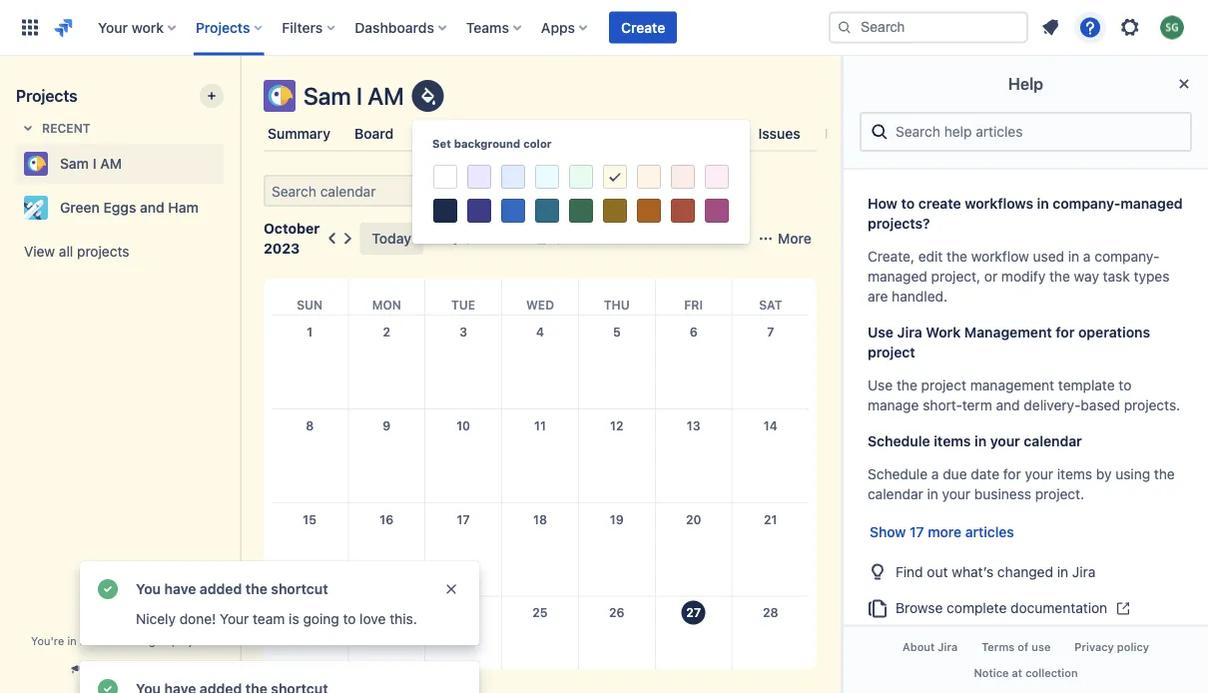Task type: vqa. For each thing, say whether or not it's contained in the screenshot.
Sat link
yes



Task type: describe. For each thing, give the bounding box(es) containing it.
search image
[[837, 19, 853, 35]]

2 link
[[371, 316, 403, 348]]

dark image
[[434, 199, 458, 223]]

teal radio
[[532, 196, 562, 226]]

light teal image
[[535, 165, 559, 189]]

date
[[971, 466, 1000, 482]]

light purple image
[[468, 165, 491, 189]]

october
[[264, 220, 320, 237]]

create, edit the workflow used in a company- managed project, or modify the way task types are handled.
[[868, 248, 1170, 305]]

sidebar navigation image
[[218, 80, 262, 120]]

21
[[764, 512, 778, 526]]

create
[[919, 195, 962, 212]]

2 vertical spatial a
[[80, 634, 86, 647]]

9 link
[[371, 410, 403, 442]]

schedule for schedule a due date for your items by using the calendar in your business project.
[[868, 466, 928, 482]]

management
[[965, 324, 1053, 341]]

apps button
[[535, 11, 595, 43]]

and inside use the project management template to manage short-term and delivery-based projects.
[[997, 397, 1021, 414]]

Search calendar text field
[[266, 177, 418, 205]]

mon
[[372, 298, 401, 312]]

Search field
[[829, 11, 1029, 43]]

18
[[533, 512, 547, 526]]

light-green radio
[[566, 162, 596, 192]]

managed inside create, edit the workflow used in a company- managed project, or modify the way task types are handled.
[[868, 268, 928, 285]]

10
[[457, 419, 471, 433]]

0 vertical spatial your
[[991, 433, 1021, 449]]

handled.
[[892, 288, 948, 305]]

your inside popup button
[[98, 19, 128, 35]]

set background color image
[[416, 84, 440, 108]]

dismiss image
[[444, 581, 460, 597]]

in inside create, edit the workflow used in a company- managed project, or modify the way task types are handled.
[[1069, 248, 1080, 265]]

the inside schedule a due date for your items by using the calendar in your business project.
[[1155, 466, 1176, 482]]

wed link
[[522, 279, 558, 315]]

tab list containing calendar
[[252, 116, 881, 152]]

apps
[[541, 19, 575, 35]]

1 horizontal spatial sam i am
[[304, 82, 404, 110]]

company- inside how to create workflows in company-managed projects?
[[1053, 195, 1121, 212]]

18 link
[[524, 503, 556, 535]]

the inside use the project management template to manage short-term and delivery-based projects.
[[897, 377, 918, 394]]

7 link
[[755, 316, 787, 348]]

light-yellow radio
[[600, 162, 630, 193]]

yellow image
[[603, 199, 627, 223]]

light green image
[[569, 165, 593, 189]]

filter button
[[661, 223, 738, 255]]

schedule items in your calendar
[[868, 433, 1083, 449]]

schedule for schedule items in your calendar
[[868, 433, 931, 449]]

short-
[[923, 397, 963, 414]]

0 horizontal spatial 17
[[457, 512, 470, 526]]

operations
[[1079, 324, 1151, 341]]

help
[[1009, 74, 1044, 93]]

business
[[975, 486, 1032, 502]]

sam i am link
[[16, 144, 216, 184]]

27 link
[[678, 597, 710, 629]]

background
[[454, 137, 521, 150]]

white image
[[434, 165, 458, 189]]

1 vertical spatial sam
[[60, 155, 89, 172]]

jira image
[[52, 15, 76, 39]]

work
[[132, 19, 164, 35]]

6 link
[[678, 316, 710, 348]]

23 link
[[371, 597, 403, 629]]

workflows
[[965, 195, 1034, 212]]

7
[[767, 325, 775, 339]]

privacy policy link
[[1063, 635, 1162, 660]]

add to starred image
[[218, 152, 242, 176]]

1 link
[[294, 316, 326, 348]]

3 link
[[448, 316, 480, 348]]

changed
[[998, 563, 1054, 580]]

1 horizontal spatial your
[[220, 611, 249, 627]]

about jira button
[[891, 635, 970, 660]]

projects.
[[1125, 397, 1181, 414]]

0 vertical spatial am
[[368, 82, 404, 110]]

sat link
[[755, 279, 787, 315]]

types
[[1134, 268, 1170, 285]]

this.
[[390, 611, 417, 627]]

am inside the sam i am link
[[100, 155, 122, 172]]

use the project management template to manage short-term and delivery-based projects.
[[868, 377, 1181, 414]]

set background color
[[433, 137, 552, 150]]

Search help articles field
[[890, 114, 1183, 150]]

browse complete documentation link
[[860, 590, 1193, 628]]

share button
[[432, 223, 514, 255]]

more
[[928, 524, 962, 540]]

list link
[[414, 116, 446, 152]]

browse complete documentation
[[896, 600, 1108, 616]]

way
[[1075, 268, 1100, 285]]

green image
[[569, 199, 593, 223]]

for for date
[[1004, 466, 1022, 482]]

green
[[60, 199, 100, 216]]

23
[[379, 606, 395, 620]]

white radio
[[431, 162, 461, 192]]

help image
[[1079, 15, 1103, 39]]

how
[[868, 195, 898, 212]]

you're
[[31, 634, 64, 647]]

next month image
[[336, 227, 360, 251]]

add to starred image
[[218, 196, 242, 220]]

added
[[200, 581, 242, 597]]

dark radio
[[431, 196, 461, 226]]

give feedback
[[89, 663, 171, 677]]

issues link
[[755, 116, 805, 152]]

0 vertical spatial items
[[934, 433, 971, 449]]

terms of use
[[982, 641, 1051, 654]]

red image
[[671, 199, 695, 223]]

17 link
[[448, 503, 480, 535]]

thu
[[604, 298, 630, 312]]

light magenta image
[[705, 165, 729, 189]]

sam i am inside the sam i am link
[[60, 155, 122, 172]]

more
[[778, 230, 812, 247]]

calendar
[[466, 125, 525, 142]]

projects?
[[868, 215, 931, 232]]

green radio
[[566, 196, 596, 226]]

jira image
[[52, 15, 76, 39]]

timeline
[[549, 125, 605, 142]]

sat
[[759, 298, 783, 312]]

row containing 22
[[272, 596, 809, 690]]

light-orange radio
[[634, 162, 664, 192]]

a inside schedule a due date for your items by using the calendar in your business project.
[[932, 466, 939, 482]]

1 horizontal spatial i
[[357, 82, 363, 110]]

row containing 15
[[272, 503, 809, 596]]

green eggs and ham link
[[16, 188, 216, 228]]

settings image
[[1119, 15, 1143, 39]]

14
[[764, 419, 778, 433]]

list
[[418, 125, 442, 142]]

light-blue radio
[[498, 162, 528, 192]]

board link
[[351, 116, 398, 152]]

success image
[[96, 577, 120, 601]]

15 link
[[294, 503, 326, 535]]

11 link
[[524, 410, 556, 442]]

jira for about jira
[[938, 641, 958, 654]]

items inside schedule a due date for your items by using the calendar in your business project.
[[1058, 466, 1093, 482]]

create project image
[[204, 88, 220, 104]]

21 link
[[755, 503, 787, 535]]

more button
[[746, 223, 824, 255]]

today
[[372, 230, 412, 247]]

managed inside how to create workflows in company-managed projects?
[[1121, 195, 1183, 212]]

2 vertical spatial managed
[[120, 634, 169, 647]]

the up project, at the right top
[[947, 248, 968, 265]]

privacy policy
[[1075, 641, 1150, 654]]

show 17 more articles button
[[860, 520, 1025, 544]]

a inside create, edit the workflow used in a company- managed project, or modify the way task types are handled.
[[1084, 248, 1091, 265]]

blue radio
[[498, 196, 528, 226]]

project inside use jira work management for operations project
[[868, 344, 916, 361]]

calendar inside schedule a due date for your items by using the calendar in your business project.
[[868, 486, 924, 502]]

find out what's changed in jira link
[[860, 552, 1193, 590]]

previous month image
[[320, 227, 344, 251]]

light yellow image
[[604, 166, 626, 190]]

the down used
[[1050, 268, 1071, 285]]

orange radio
[[634, 196, 664, 226]]

find out what's changed in jira
[[896, 563, 1096, 580]]



Task type: locate. For each thing, give the bounding box(es) containing it.
success image
[[96, 677, 120, 693]]

collection
[[1026, 666, 1078, 679]]

sam
[[304, 82, 351, 110], [60, 155, 89, 172]]

28 link
[[755, 597, 787, 629]]

issues
[[759, 125, 801, 142]]

1 vertical spatial am
[[100, 155, 122, 172]]

1 vertical spatial projects
[[16, 86, 78, 105]]

filters
[[282, 19, 323, 35]]

2 use from the top
[[868, 377, 893, 394]]

19 link
[[601, 503, 633, 535]]

1 horizontal spatial a
[[932, 466, 939, 482]]

1 horizontal spatial and
[[997, 397, 1021, 414]]

sam green image
[[469, 175, 501, 207]]

17 up dismiss image
[[457, 512, 470, 526]]

0 vertical spatial i
[[357, 82, 363, 110]]

nicely
[[136, 611, 176, 627]]

jira inside button
[[938, 641, 958, 654]]

tab list
[[252, 116, 881, 152]]

1 horizontal spatial 17
[[910, 524, 925, 540]]

items up project.
[[1058, 466, 1093, 482]]

in right workflows
[[1038, 195, 1050, 212]]

in inside schedule a due date for your items by using the calendar in your business project.
[[928, 486, 939, 502]]

25
[[533, 606, 548, 620]]

light orange image
[[637, 165, 661, 189]]

in up show 17 more articles
[[928, 486, 939, 502]]

for inside use jira work management for operations project
[[1056, 324, 1075, 341]]

17 left more
[[910, 524, 925, 540]]

2 row from the top
[[272, 316, 809, 409]]

a up "way"
[[1084, 248, 1091, 265]]

add people image
[[513, 179, 537, 203]]

0 vertical spatial schedule
[[868, 433, 931, 449]]

orange image
[[637, 199, 661, 223]]

primary element
[[12, 0, 829, 55]]

0 horizontal spatial sam
[[60, 155, 89, 172]]

0 horizontal spatial to
[[343, 611, 356, 627]]

terms of use link
[[970, 635, 1063, 660]]

0 horizontal spatial for
[[1004, 466, 1022, 482]]

0 horizontal spatial calendar
[[868, 486, 924, 502]]

schedule down the manage
[[868, 433, 931, 449]]

sam i am down the recent
[[60, 155, 122, 172]]

company- inside create, edit the workflow used in a company- managed project, or modify the way task types are handled.
[[1095, 248, 1160, 265]]

jira inside use jira work management for operations project
[[898, 324, 923, 341]]

october 2023
[[264, 220, 320, 257]]

projects up create project icon
[[196, 19, 250, 35]]

are
[[868, 288, 888, 305]]

tue
[[452, 298, 476, 312]]

1 vertical spatial jira
[[1073, 563, 1096, 580]]

0 horizontal spatial i
[[93, 155, 96, 172]]

2 horizontal spatial project
[[922, 377, 967, 394]]

unscheduled
[[554, 230, 641, 247]]

1 vertical spatial for
[[1004, 466, 1022, 482]]

0 horizontal spatial project
[[172, 634, 209, 647]]

managed up types
[[1121, 195, 1183, 212]]

use for use jira work management for operations project
[[868, 324, 894, 341]]

9
[[383, 419, 391, 433]]

the up team
[[246, 581, 268, 597]]

in inside how to create workflows in company-managed projects?
[[1038, 195, 1050, 212]]

2 horizontal spatial managed
[[1121, 195, 1183, 212]]

your up project.
[[1025, 466, 1054, 482]]

feedback
[[117, 663, 171, 677]]

give
[[89, 663, 114, 677]]

20
[[686, 512, 702, 526]]

schedule left due
[[868, 466, 928, 482]]

collapse recent projects image
[[16, 116, 40, 140]]

managed down create,
[[868, 268, 928, 285]]

25 link
[[524, 597, 556, 629]]

thu link
[[600, 279, 634, 315]]

and left ham in the left of the page
[[140, 199, 165, 216]]

0 horizontal spatial your
[[98, 19, 128, 35]]

show
[[870, 524, 906, 540]]

0 horizontal spatial your
[[943, 486, 971, 502]]

row
[[272, 279, 809, 315], [272, 316, 809, 409], [272, 409, 809, 503], [272, 503, 809, 596], [272, 596, 809, 690]]

5
[[613, 325, 621, 339]]

24
[[456, 606, 471, 620]]

light-red radio
[[668, 162, 698, 192]]

close image
[[1173, 72, 1197, 96]]

19
[[610, 512, 624, 526]]

workflow
[[972, 248, 1030, 265]]

projects inside projects dropdown button
[[196, 19, 250, 35]]

your profile and settings image
[[1161, 15, 1185, 39]]

in up the documentation
[[1058, 563, 1069, 580]]

red radio
[[668, 196, 698, 226]]

0 vertical spatial company-
[[1053, 195, 1121, 212]]

27
[[687, 606, 701, 620]]

your up date
[[991, 433, 1021, 449]]

2 horizontal spatial a
[[1084, 248, 1091, 265]]

sun link
[[293, 279, 327, 315]]

0 horizontal spatial managed
[[120, 634, 169, 647]]

in up "way"
[[1069, 248, 1080, 265]]

0 vertical spatial managed
[[1121, 195, 1183, 212]]

1 horizontal spatial jira
[[938, 641, 958, 654]]

using
[[1116, 466, 1151, 482]]

your work
[[98, 19, 164, 35]]

5 row from the top
[[272, 596, 809, 690]]

0 vertical spatial project
[[868, 344, 916, 361]]

1 vertical spatial a
[[932, 466, 939, 482]]

1 vertical spatial your
[[220, 611, 249, 627]]

magenta radio
[[702, 196, 732, 226]]

sam i am
[[304, 82, 404, 110], [60, 155, 122, 172]]

your work button
[[92, 11, 184, 43]]

1 use from the top
[[868, 324, 894, 341]]

1 vertical spatial i
[[93, 155, 96, 172]]

magenta image
[[705, 199, 729, 223]]

20 link
[[678, 503, 710, 535]]

0 vertical spatial projects
[[196, 19, 250, 35]]

sam down the recent
[[60, 155, 89, 172]]

to up "projects?"
[[902, 195, 915, 212]]

you're in a team-managed project
[[31, 634, 209, 647]]

in up date
[[975, 433, 987, 449]]

1 vertical spatial your
[[1025, 466, 1054, 482]]

unscheduled button
[[522, 223, 653, 255]]

light blue image
[[501, 165, 525, 189]]

to inside use the project management template to manage short-term and delivery-based projects.
[[1119, 377, 1132, 394]]

0 vertical spatial sam
[[304, 82, 351, 110]]

grid
[[272, 279, 809, 693]]

appswitcher icon image
[[18, 15, 42, 39]]

2 horizontal spatial your
[[1025, 466, 1054, 482]]

projects up collapse recent projects icon
[[16, 86, 78, 105]]

light red image
[[671, 165, 695, 189]]

mon link
[[368, 279, 405, 315]]

schedule inside schedule a due date for your items by using the calendar in your business project.
[[868, 466, 928, 482]]

terms
[[982, 641, 1015, 654]]

1 vertical spatial sam i am
[[60, 155, 122, 172]]

1 horizontal spatial to
[[902, 195, 915, 212]]

26
[[609, 606, 625, 620]]

1 horizontal spatial for
[[1056, 324, 1075, 341]]

3
[[460, 325, 468, 339]]

22
[[302, 606, 317, 620]]

0 horizontal spatial a
[[80, 634, 86, 647]]

1 vertical spatial to
[[1119, 377, 1132, 394]]

2 schedule from the top
[[868, 466, 928, 482]]

2 vertical spatial jira
[[938, 641, 958, 654]]

project up short-
[[922, 377, 967, 394]]

project up the manage
[[868, 344, 916, 361]]

17 inside 'button'
[[910, 524, 925, 540]]

calendar down delivery-
[[1024, 433, 1083, 449]]

the up the manage
[[897, 377, 918, 394]]

a left due
[[932, 466, 939, 482]]

i up board
[[357, 82, 363, 110]]

am up board
[[368, 82, 404, 110]]

4 row from the top
[[272, 503, 809, 596]]

1 horizontal spatial items
[[1058, 466, 1093, 482]]

yellow radio
[[600, 196, 630, 226]]

manage
[[868, 397, 919, 414]]

fri
[[685, 298, 703, 312]]

jira
[[898, 324, 923, 341], [1073, 563, 1096, 580], [938, 641, 958, 654]]

project inside use the project management template to manage short-term and delivery-based projects.
[[922, 377, 967, 394]]

create button
[[609, 11, 677, 43]]

1
[[307, 325, 313, 339]]

for for management
[[1056, 324, 1075, 341]]

0 vertical spatial sam i am
[[304, 82, 404, 110]]

of
[[1018, 641, 1029, 654]]

1 horizontal spatial calendar
[[1024, 433, 1083, 449]]

i up 'green'
[[93, 155, 96, 172]]

dashboards button
[[349, 11, 454, 43]]

items up due
[[934, 433, 971, 449]]

green eggs and ham
[[60, 199, 199, 216]]

1 vertical spatial schedule
[[868, 466, 928, 482]]

banner
[[0, 0, 1209, 56]]

project.
[[1036, 486, 1085, 502]]

row containing 1
[[272, 316, 809, 409]]

0 vertical spatial to
[[902, 195, 915, 212]]

row containing sun
[[272, 279, 809, 315]]

0 vertical spatial a
[[1084, 248, 1091, 265]]

sam i am up board
[[304, 82, 404, 110]]

0 vertical spatial and
[[140, 199, 165, 216]]

1 vertical spatial managed
[[868, 268, 928, 285]]

0 horizontal spatial items
[[934, 433, 971, 449]]

4 link
[[524, 316, 556, 348]]

for up business on the right bottom of page
[[1004, 466, 1022, 482]]

for left operations
[[1056, 324, 1075, 341]]

am up green eggs and ham link
[[100, 155, 122, 172]]

to inside how to create workflows in company-managed projects?
[[902, 195, 915, 212]]

create,
[[868, 248, 915, 265]]

2 horizontal spatial to
[[1119, 377, 1132, 394]]

project,
[[932, 268, 981, 285]]

1 vertical spatial items
[[1058, 466, 1093, 482]]

12 link
[[601, 410, 633, 442]]

today button
[[360, 223, 424, 255]]

and down management
[[997, 397, 1021, 414]]

1 horizontal spatial project
[[868, 344, 916, 361]]

use for use the project management template to manage short-term and delivery-based projects.
[[868, 377, 893, 394]]

based
[[1081, 397, 1121, 414]]

1 vertical spatial calendar
[[868, 486, 924, 502]]

about jira
[[903, 641, 958, 654]]

have
[[164, 581, 196, 597]]

jira right about
[[938, 641, 958, 654]]

use inside use the project management template to manage short-term and delivery-based projects.
[[868, 377, 893, 394]]

filter
[[693, 230, 726, 247]]

your left work
[[98, 19, 128, 35]]

nicely done! your team is going to love this.
[[136, 611, 417, 627]]

modify
[[1002, 268, 1046, 285]]

team-
[[89, 634, 120, 647]]

at
[[1012, 666, 1023, 679]]

for inside schedule a due date for your items by using the calendar in your business project.
[[1004, 466, 1022, 482]]

jira up the documentation
[[1073, 563, 1096, 580]]

13 link
[[678, 410, 710, 442]]

ham
[[168, 199, 199, 216]]

2 vertical spatial your
[[943, 486, 971, 502]]

sam up summary
[[304, 82, 351, 110]]

to up based
[[1119, 377, 1132, 394]]

row containing 8
[[272, 409, 809, 503]]

1 vertical spatial project
[[922, 377, 967, 394]]

articles
[[966, 524, 1015, 540]]

delivery-
[[1024, 397, 1081, 414]]

calendar up the show
[[868, 486, 924, 502]]

0 horizontal spatial am
[[100, 155, 122, 172]]

by
[[1097, 466, 1112, 482]]

teal image
[[535, 199, 559, 223]]

purple image
[[468, 199, 491, 223]]

light-magenta radio
[[702, 162, 732, 192]]

0 vertical spatial calendar
[[1024, 433, 1083, 449]]

notifications image
[[1039, 15, 1063, 39]]

use inside use jira work management for operations project
[[868, 324, 894, 341]]

jira left work
[[898, 324, 923, 341]]

0 horizontal spatial jira
[[898, 324, 923, 341]]

3 row from the top
[[272, 409, 809, 503]]

1 horizontal spatial sam
[[304, 82, 351, 110]]

use down are
[[868, 324, 894, 341]]

1 horizontal spatial am
[[368, 82, 404, 110]]

0 horizontal spatial and
[[140, 199, 165, 216]]

1 row from the top
[[272, 279, 809, 315]]

term
[[963, 397, 993, 414]]

purple radio
[[465, 196, 494, 226]]

grid containing sun
[[272, 279, 809, 693]]

set
[[433, 137, 451, 150]]

8 link
[[294, 410, 326, 442]]

1 schedule from the top
[[868, 433, 931, 449]]

0 vertical spatial use
[[868, 324, 894, 341]]

filters button
[[276, 11, 343, 43]]

teams button
[[460, 11, 529, 43]]

2 vertical spatial to
[[343, 611, 356, 627]]

color
[[524, 137, 552, 150]]

company- up task
[[1095, 248, 1160, 265]]

to left love
[[343, 611, 356, 627]]

1 horizontal spatial your
[[991, 433, 1021, 449]]

light-teal radio
[[532, 162, 562, 192]]

in right you're
[[67, 634, 77, 647]]

a left team-
[[80, 634, 86, 647]]

1 vertical spatial and
[[997, 397, 1021, 414]]

projects
[[77, 243, 129, 260]]

project down done!
[[172, 634, 209, 647]]

2 vertical spatial project
[[172, 634, 209, 647]]

your down you have added the shortcut
[[220, 611, 249, 627]]

1 vertical spatial company-
[[1095, 248, 1160, 265]]

company- up used
[[1053, 195, 1121, 212]]

0 vertical spatial jira
[[898, 324, 923, 341]]

2 horizontal spatial jira
[[1073, 563, 1096, 580]]

use up the manage
[[868, 377, 893, 394]]

0 horizontal spatial projects
[[16, 86, 78, 105]]

the right using
[[1155, 466, 1176, 482]]

projects
[[196, 19, 250, 35], [16, 86, 78, 105]]

0 horizontal spatial sam i am
[[60, 155, 122, 172]]

banner containing your work
[[0, 0, 1209, 56]]

light-purple radio
[[465, 162, 494, 192]]

the
[[947, 248, 968, 265], [1050, 268, 1071, 285], [897, 377, 918, 394], [1155, 466, 1176, 482], [246, 581, 268, 597]]

done!
[[180, 611, 216, 627]]

to
[[902, 195, 915, 212], [1119, 377, 1132, 394], [343, 611, 356, 627]]

board
[[355, 125, 394, 142]]

managed down "nicely"
[[120, 634, 169, 647]]

0 vertical spatial your
[[98, 19, 128, 35]]

unscheduled image
[[534, 231, 550, 247]]

1 vertical spatial use
[[868, 377, 893, 394]]

1 horizontal spatial managed
[[868, 268, 928, 285]]

0 vertical spatial for
[[1056, 324, 1075, 341]]

blue image
[[501, 199, 525, 223]]

your down due
[[943, 486, 971, 502]]

1 horizontal spatial projects
[[196, 19, 250, 35]]

10 link
[[448, 410, 480, 442]]

jira for use jira work management for operations project
[[898, 324, 923, 341]]



